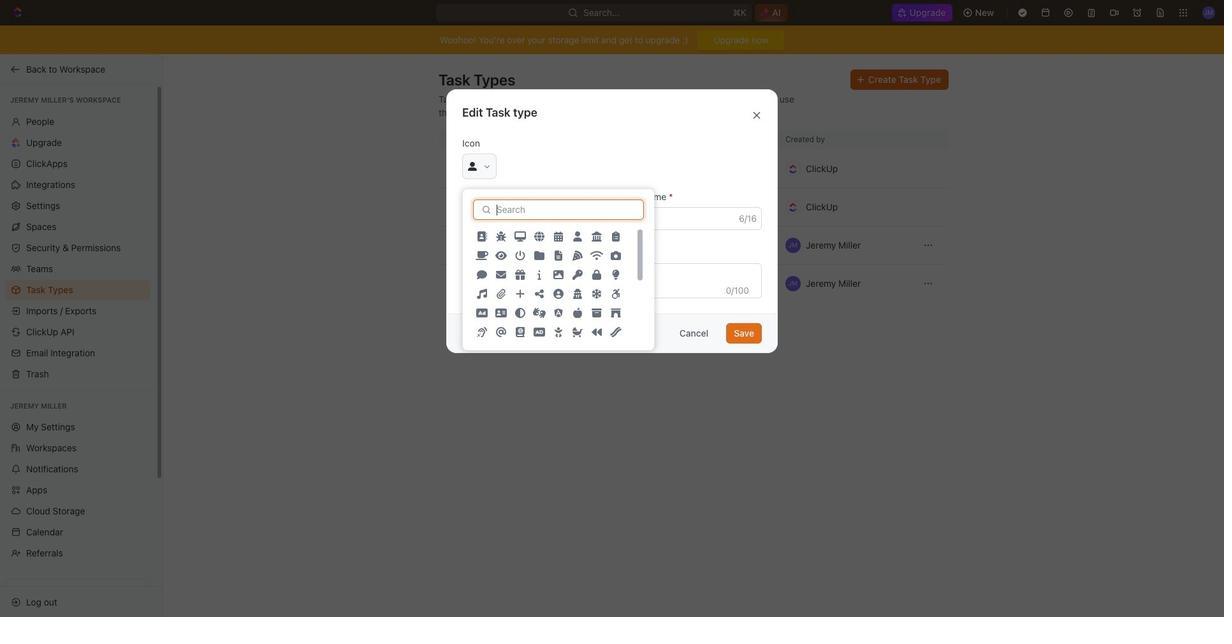 Task type: vqa. For each thing, say whether or not it's contained in the screenshot.
MIND
no



Task type: locate. For each thing, give the bounding box(es) containing it.
book atlas image
[[515, 327, 525, 337]]

user image
[[573, 232, 583, 242]]

landmark image
[[592, 232, 602, 242]]

user secret image
[[573, 289, 583, 299]]

image image
[[553, 270, 564, 280]]

box archive image
[[592, 308, 602, 318]]

globe image
[[534, 232, 544, 242]]

user large image
[[446, 277, 459, 290]]

archway image
[[611, 308, 621, 318]]

key image
[[573, 270, 583, 280]]

power off image
[[515, 251, 525, 261]]

circle user image
[[553, 289, 564, 299]]

audio description image
[[534, 327, 545, 337]]

accessible icon image
[[611, 289, 621, 299]]

ear listen image
[[477, 327, 487, 337]]

bacon image
[[610, 327, 622, 337]]

snowflake image
[[592, 289, 602, 299]]

Search text field
[[497, 202, 636, 217]]

lock image
[[592, 270, 602, 280]]

People field
[[617, 207, 762, 230]]

baby image
[[553, 327, 564, 337]]

Person field
[[462, 207, 607, 230]]

rectangle ad image
[[476, 308, 488, 318]]

mug saucer image
[[476, 251, 488, 261]]

at image
[[496, 327, 506, 337]]



Task type: describe. For each thing, give the bounding box(es) containing it.
bug image
[[446, 239, 459, 252]]

eye image
[[495, 251, 507, 261]]

lightbulb image
[[611, 270, 621, 280]]

user large image
[[468, 162, 477, 171]]

camera image
[[611, 251, 621, 261]]

comment image
[[477, 270, 487, 280]]

envelope image
[[496, 270, 506, 280]]

share nodes image
[[534, 289, 544, 299]]

file lines image
[[553, 251, 564, 261]]

apple whole image
[[573, 308, 583, 318]]

gift image
[[515, 270, 525, 280]]

clipboard list image
[[611, 232, 621, 242]]

circle half stroke image
[[515, 308, 525, 318]]

bug image
[[496, 232, 506, 242]]

backward image
[[592, 327, 602, 337]]

pizza slice image
[[573, 251, 583, 261]]

avatar options list
[[472, 228, 635, 457]]

wifi image
[[590, 251, 603, 261]]

angular image
[[553, 308, 564, 318]]

plus image
[[515, 289, 525, 299]]

hands asl interpreting image
[[533, 308, 546, 318]]

paperclip image
[[496, 289, 506, 299]]

music image
[[477, 289, 487, 299]]

baby carriage image
[[573, 327, 583, 337]]

calendar days image
[[553, 232, 564, 242]]

address card image
[[495, 308, 507, 318]]

info image
[[534, 270, 544, 280]]

desktop image
[[514, 232, 526, 242]]

address book image
[[477, 232, 487, 242]]

folder image
[[534, 251, 544, 261]]

Describe your task type text field
[[462, 263, 762, 298]]



